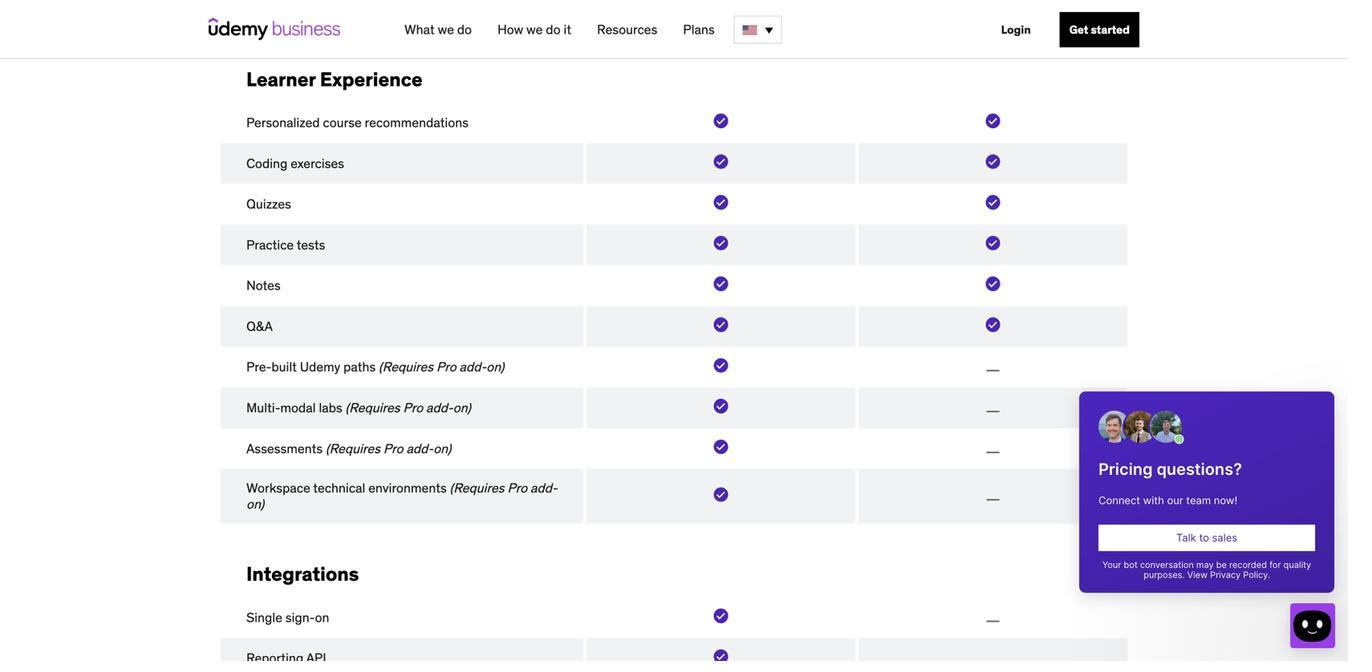 Task type: vqa. For each thing, say whether or not it's contained in the screenshot.
Practice at top left
yes



Task type: describe. For each thing, give the bounding box(es) containing it.
experience
[[320, 67, 423, 91]]

learner
[[246, 67, 316, 91]]

we for what
[[438, 21, 454, 38]]

what
[[405, 21, 435, 38]]

notes
[[246, 277, 281, 294]]

practice
[[246, 237, 294, 253]]

course
[[323, 114, 362, 131]]

menu navigation
[[392, 0, 1140, 59]]

labs
[[319, 400, 343, 416]]

sign-
[[286, 610, 315, 626]]

how
[[498, 21, 524, 38]]

how we do it button
[[491, 15, 578, 44]]

workspace technical environments
[[246, 480, 450, 497]]

plans button
[[677, 15, 721, 44]]

exercises
[[291, 155, 344, 172]]

pro inside '(requires pro add- on)'
[[508, 480, 527, 497]]

login
[[1002, 22, 1031, 37]]

pre-built udemy paths (requires pro add-on)
[[246, 359, 504, 375]]

single
[[246, 610, 282, 626]]

personalized
[[246, 114, 320, 131]]

multi-modal labs (requires pro add-on)
[[246, 400, 471, 416]]

paths
[[344, 359, 376, 375]]

practice tests
[[246, 237, 325, 253]]

assessments
[[246, 441, 323, 457]]

personalized course recommendations
[[246, 114, 469, 131]]

quizzes
[[246, 196, 291, 212]]

udemy
[[300, 359, 341, 375]]

single sign-on
[[246, 610, 329, 626]]

on) inside '(requires pro add- on)'
[[246, 496, 264, 513]]

resources button
[[591, 15, 664, 44]]

coding exercises
[[246, 155, 344, 172]]

get started
[[1070, 22, 1130, 37]]

what we do button
[[398, 15, 478, 44]]

integrations
[[246, 563, 359, 587]]

recommendations
[[365, 114, 469, 131]]

plans
[[683, 21, 715, 38]]

do for how we do it
[[546, 21, 561, 38]]



Task type: locate. For each thing, give the bounding box(es) containing it.
tests
[[297, 237, 325, 253]]

we
[[438, 21, 454, 38], [527, 21, 543, 38]]

get started link
[[1060, 12, 1140, 47]]

q&a
[[246, 318, 273, 335]]

on)
[[487, 359, 504, 375], [453, 400, 471, 416], [434, 441, 451, 457], [246, 496, 264, 513]]

udemy business image
[[209, 18, 340, 40]]

(requires right paths
[[379, 359, 433, 375]]

0 horizontal spatial do
[[457, 21, 472, 38]]

(requires pro add- on)
[[246, 480, 558, 513]]

0 horizontal spatial we
[[438, 21, 454, 38]]

pro
[[437, 359, 456, 375], [403, 400, 423, 416], [384, 441, 403, 457], [508, 480, 527, 497]]

add-
[[460, 359, 487, 375], [426, 400, 453, 416], [406, 441, 434, 457], [531, 480, 558, 497]]

(requires right environments
[[450, 480, 505, 497]]

on
[[315, 610, 329, 626]]

add- inside '(requires pro add- on)'
[[531, 480, 558, 497]]

do left it
[[546, 21, 561, 38]]

multi-
[[246, 400, 280, 416]]

assessments (requires pro add-on)
[[246, 441, 451, 457]]

resources
[[597, 21, 658, 38]]

do inside dropdown button
[[546, 21, 561, 38]]

do right what
[[457, 21, 472, 38]]

how we do it
[[498, 21, 572, 38]]

we for how
[[527, 21, 543, 38]]

what we do
[[405, 21, 472, 38]]

(requires down pre-built udemy paths (requires pro add-on)
[[346, 400, 400, 416]]

workspace
[[246, 480, 310, 497]]

do
[[457, 21, 472, 38], [546, 21, 561, 38]]

we inside popup button
[[438, 21, 454, 38]]

pre-
[[246, 359, 272, 375]]

(requires up workspace technical environments
[[326, 441, 380, 457]]

environments
[[369, 480, 447, 497]]

we inside dropdown button
[[527, 21, 543, 38]]

do for what we do
[[457, 21, 472, 38]]

we right what
[[438, 21, 454, 38]]

do inside popup button
[[457, 21, 472, 38]]

1 we from the left
[[438, 21, 454, 38]]

it
[[564, 21, 572, 38]]

1 horizontal spatial do
[[546, 21, 561, 38]]

(requires inside '(requires pro add- on)'
[[450, 480, 505, 497]]

started
[[1091, 22, 1130, 37]]

2 we from the left
[[527, 21, 543, 38]]

1 do from the left
[[457, 21, 472, 38]]

modal
[[280, 400, 316, 416]]

get
[[1070, 22, 1089, 37]]

(requires
[[379, 359, 433, 375], [346, 400, 400, 416], [326, 441, 380, 457], [450, 480, 505, 497]]

built
[[272, 359, 297, 375]]

we right how
[[527, 21, 543, 38]]

1 horizontal spatial we
[[527, 21, 543, 38]]

2 do from the left
[[546, 21, 561, 38]]

technical
[[313, 480, 365, 497]]

coding
[[246, 155, 288, 172]]

learner experience
[[246, 67, 423, 91]]

login button
[[992, 12, 1041, 47]]



